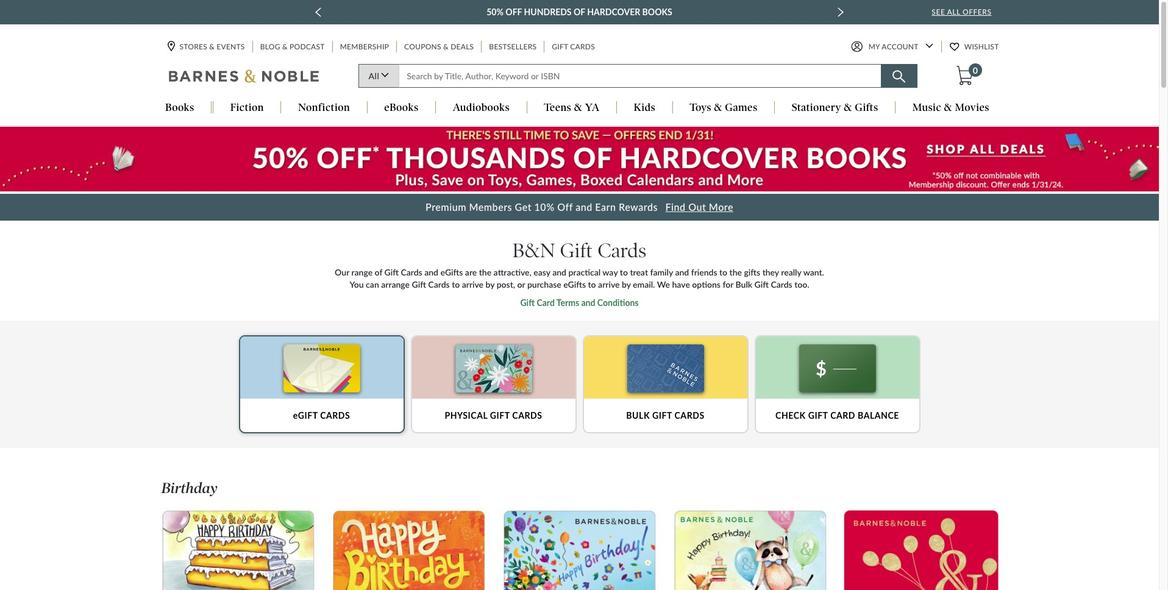 Task type: describe. For each thing, give the bounding box(es) containing it.
account
[[882, 42, 919, 52]]

audiobooks button
[[436, 102, 527, 115]]

b&n gift cards main content
[[0, 127, 1160, 591]]

of inside b&n gift cards our range of gift cards and egifts are the attractive, easy and practical way to treat family and friends to the gifts they really want. you can arrange gift cards to arrive by post, or purchase egifts to arrive by email. we have options for bulk gift cards too.
[[375, 267, 383, 278]]

stationery
[[792, 102, 842, 114]]

logo image
[[169, 69, 320, 86]]

2 arrive from the left
[[599, 279, 620, 290]]

gift cards
[[552, 42, 595, 52]]

next slide / item image
[[838, 7, 844, 17]]

search image
[[893, 70, 906, 83]]

gift cards link
[[551, 41, 597, 53]]

really
[[782, 267, 802, 278]]

terms
[[557, 298, 580, 308]]

classic red birthday image
[[842, 508, 1001, 591]]

0 horizontal spatial off
[[506, 7, 522, 17]]

kids button
[[617, 102, 673, 115]]

1 horizontal spatial egifts
[[564, 279, 586, 290]]

bulk gift cards link
[[583, 336, 749, 434]]

all inside all link
[[369, 71, 380, 81]]

to up for bulk
[[720, 267, 728, 278]]

coupons
[[405, 42, 442, 52]]

you
[[350, 279, 364, 290]]

cart image
[[957, 66, 974, 86]]

physical gift cards link
[[411, 336, 577, 434]]

teens
[[544, 102, 572, 114]]

bulk
[[627, 410, 650, 421]]

stores & events
[[180, 42, 245, 52]]

see all offers link
[[932, 7, 992, 16]]

earn
[[596, 201, 616, 213]]

down arrow image
[[926, 44, 934, 48]]

egift cards link
[[239, 336, 405, 434]]

deals
[[451, 42, 474, 52]]

audiobooks
[[453, 102, 510, 114]]

see all offers
[[932, 7, 992, 16]]

coupons & deals link
[[403, 41, 475, 53]]

podcast
[[290, 42, 325, 52]]

cards up way
[[598, 239, 647, 263]]

ya
[[586, 102, 600, 114]]

0 vertical spatial all
[[948, 7, 961, 16]]

and up have
[[676, 267, 690, 278]]

cards for bulk gift cards
[[675, 410, 705, 421]]

gifts
[[745, 267, 761, 278]]

blog
[[260, 42, 280, 52]]

50% off hundreds of hardcover books link
[[487, 5, 673, 19]]

post,
[[497, 279, 516, 290]]

toys & games button
[[673, 102, 775, 115]]

and right terms
[[582, 298, 596, 308]]

blog & podcast
[[260, 42, 325, 52]]

stores & events link
[[167, 41, 246, 53]]

and right easy
[[553, 267, 567, 278]]

see
[[932, 7, 946, 16]]

2 the from the left
[[730, 267, 742, 278]]

happy birthday trumpet image
[[500, 508, 659, 591]]

gifts
[[856, 102, 879, 114]]

out
[[689, 201, 707, 213]]

& for teens
[[575, 102, 583, 114]]

teens & ya button
[[528, 102, 617, 115]]

music & movies button
[[896, 102, 1007, 115]]

can
[[366, 279, 379, 290]]

bulk gift cards
[[627, 410, 705, 421]]

offers
[[963, 7, 992, 16]]

books button
[[149, 102, 211, 115]]

1 the from the left
[[479, 267, 492, 278]]

family
[[651, 267, 674, 278]]

membership
[[340, 42, 389, 52]]

1 cards from the left
[[320, 410, 350, 421]]

too.
[[795, 279, 810, 290]]

cards for physical gift cards
[[513, 410, 543, 421]]

or
[[518, 279, 526, 290]]

all link
[[358, 64, 399, 88]]

10%
[[535, 201, 555, 213]]

to left post,
[[452, 279, 460, 290]]

50% off thousans of hardcover books, plus, save on toys, games, boxed calendars and more image
[[0, 127, 1160, 192]]

gift up practical on the top of page
[[560, 239, 593, 263]]

0 button
[[956, 63, 983, 86]]

2 by from the left
[[622, 279, 631, 290]]

check
[[776, 410, 806, 421]]

birthday raccoon image
[[671, 508, 830, 591]]

0
[[974, 65, 979, 76]]

practical
[[569, 267, 601, 278]]

wishlist
[[965, 42, 1000, 52]]

books inside button
[[165, 102, 194, 114]]

ebooks
[[384, 102, 419, 114]]

gift down they
[[755, 279, 769, 290]]

gift right 'arrange'
[[412, 279, 426, 290]]

0 horizontal spatial egifts
[[441, 267, 463, 278]]

conditions
[[598, 298, 639, 308]]

and left are
[[425, 267, 439, 278]]

our
[[335, 267, 350, 278]]

50% off hundreds of hardcover books
[[487, 7, 673, 17]]

have
[[673, 279, 691, 290]]

are
[[465, 267, 477, 278]]

premium
[[426, 201, 467, 213]]

egift
[[293, 410, 318, 421]]

we
[[658, 279, 670, 290]]

gift for physical
[[490, 410, 510, 421]]

b&n gift cards our range of gift cards and egifts are the attractive, easy and practical way to treat family and friends to the gifts they really want. you can arrange gift cards to arrive by post, or purchase egifts to arrive by email. we have options for bulk gift cards too.
[[335, 239, 825, 290]]

& for stores
[[209, 42, 215, 52]]

cards right 'arrange'
[[429, 279, 450, 290]]



Task type: vqa. For each thing, say whether or not it's contained in the screenshot.
first Cry Baby Deluxe [Translucent Pink Marble Vinyl] [Barnes & Noble Exclusive] IMAGE from the top of the page
no



Task type: locate. For each thing, give the bounding box(es) containing it.
fiction button
[[214, 102, 281, 115]]

all down membership on the top left of the page
[[369, 71, 380, 81]]

1 horizontal spatial gift
[[653, 410, 673, 421]]

gift card terms and conditions
[[521, 298, 639, 308]]

1 horizontal spatial of
[[574, 7, 586, 17]]

0 horizontal spatial of
[[375, 267, 383, 278]]

2 horizontal spatial gift
[[809, 410, 829, 421]]

cards up 'arrange'
[[401, 267, 423, 278]]

stationery & gifts
[[792, 102, 879, 114]]

arrive down are
[[462, 279, 484, 290]]

& for stationery
[[845, 102, 853, 114]]

& right music
[[945, 102, 953, 114]]

& left ya
[[575, 102, 583, 114]]

1 horizontal spatial cards
[[513, 410, 543, 421]]

1 horizontal spatial arrive
[[599, 279, 620, 290]]

& left deals
[[444, 42, 449, 52]]

attractive,
[[494, 267, 532, 278]]

range
[[352, 267, 373, 278]]

toys & games
[[690, 102, 758, 114]]

the right are
[[479, 267, 492, 278]]

arrange
[[381, 279, 410, 290]]

of right hundreds
[[574, 7, 586, 17]]

balance
[[858, 410, 900, 421]]

1 vertical spatial of
[[375, 267, 383, 278]]

movies
[[956, 102, 990, 114]]

1 horizontal spatial off
[[558, 201, 573, 213]]

cards
[[320, 410, 350, 421], [513, 410, 543, 421], [675, 410, 705, 421]]

the
[[479, 267, 492, 278], [730, 267, 742, 278]]

user image
[[851, 41, 863, 53]]

my account
[[869, 42, 919, 52]]

& for coupons
[[444, 42, 449, 52]]

off inside "b&n gift cards" main content
[[558, 201, 573, 213]]

& right stores
[[209, 42, 215, 52]]

check gift card balance
[[776, 410, 900, 421]]

0 horizontal spatial cards
[[320, 410, 350, 421]]

my
[[869, 42, 881, 52]]

0 vertical spatial off
[[506, 7, 522, 17]]

of up can
[[375, 267, 383, 278]]

bestsellers link
[[488, 41, 538, 53]]

card
[[831, 410, 856, 421]]

wishlist link
[[950, 41, 1001, 53]]

gift right physical
[[490, 410, 510, 421]]

& for blog
[[282, 42, 288, 52]]

0 horizontal spatial books
[[165, 102, 194, 114]]

0 vertical spatial of
[[574, 7, 586, 17]]

egifts
[[441, 267, 463, 278], [564, 279, 586, 290]]

card
[[537, 298, 555, 308]]

purchase
[[528, 279, 562, 290]]

blog & podcast link
[[259, 41, 326, 53]]

to right way
[[620, 267, 628, 278]]

0 horizontal spatial arrive
[[462, 279, 484, 290]]

email.
[[633, 279, 655, 290]]

of inside 50% off hundreds of hardcover books link
[[574, 7, 586, 17]]

& right the blog
[[282, 42, 288, 52]]

1 vertical spatial all
[[369, 71, 380, 81]]

to
[[620, 267, 628, 278], [720, 267, 728, 278], [452, 279, 460, 290], [588, 279, 596, 290]]

nonfiction button
[[282, 102, 367, 115]]

2 gift from the left
[[653, 410, 673, 421]]

toys
[[690, 102, 712, 114]]

1 horizontal spatial the
[[730, 267, 742, 278]]

get
[[515, 201, 532, 213]]

music & movies
[[913, 102, 990, 114]]

1 horizontal spatial by
[[622, 279, 631, 290]]

games
[[726, 102, 758, 114]]

50%
[[487, 7, 504, 17]]

music
[[913, 102, 942, 114]]

2 cards from the left
[[513, 410, 543, 421]]

3 gift from the left
[[809, 410, 829, 421]]

all right see
[[948, 7, 961, 16]]

for bulk
[[723, 279, 753, 290]]

egifts left are
[[441, 267, 463, 278]]

happy birthday book cake image
[[158, 508, 318, 591]]

physical gift cards
[[445, 410, 543, 421]]

members
[[469, 201, 513, 213]]

Search by Title, Author, Keyword or ISBN text field
[[399, 64, 882, 88]]

off
[[506, 7, 522, 17], [558, 201, 573, 213]]

and
[[576, 201, 593, 213], [425, 267, 439, 278], [553, 267, 567, 278], [676, 267, 690, 278], [582, 298, 596, 308]]

find
[[666, 201, 686, 213]]

nonfiction
[[298, 102, 350, 114]]

kids
[[634, 102, 656, 114]]

& right toys
[[715, 102, 723, 114]]

they
[[763, 267, 780, 278]]

teens & ya
[[544, 102, 600, 114]]

birthday
[[161, 480, 218, 497]]

& inside button
[[715, 102, 723, 114]]

hardcover
[[588, 7, 641, 17]]

& for toys
[[715, 102, 723, 114]]

egifts down practical on the top of page
[[564, 279, 586, 290]]

easy
[[534, 267, 551, 278]]

premium members get 10% off and earn rewards find out more
[[426, 201, 734, 213]]

1 horizontal spatial all
[[948, 7, 961, 16]]

bestsellers
[[490, 42, 537, 52]]

happy birthday orange image
[[329, 508, 489, 591]]

1 horizontal spatial books
[[643, 7, 673, 17]]

to down practical on the top of page
[[588, 279, 596, 290]]

0 horizontal spatial gift
[[490, 410, 510, 421]]

off right 10%
[[558, 201, 573, 213]]

cards
[[571, 42, 595, 52], [598, 239, 647, 263], [401, 267, 423, 278], [429, 279, 450, 290], [771, 279, 793, 290]]

cards down 50% off hundreds of hardcover books link
[[571, 42, 595, 52]]

fiction
[[230, 102, 264, 114]]

by down treat
[[622, 279, 631, 290]]

books
[[643, 7, 673, 17], [165, 102, 194, 114]]

None field
[[399, 64, 882, 88]]

gift left card on the bottom
[[521, 298, 535, 308]]

2 horizontal spatial cards
[[675, 410, 705, 421]]

gift inside "gift cards" link
[[552, 42, 569, 52]]

gift card terms and conditions link
[[521, 298, 639, 308]]

&
[[209, 42, 215, 52], [282, 42, 288, 52], [444, 42, 449, 52], [575, 102, 583, 114], [715, 102, 723, 114], [845, 102, 853, 114], [945, 102, 953, 114]]

events
[[217, 42, 245, 52]]

want.
[[804, 267, 825, 278]]

all
[[948, 7, 961, 16], [369, 71, 380, 81]]

1 gift from the left
[[490, 410, 510, 421]]

cards inside "gift cards" link
[[571, 42, 595, 52]]

the up for bulk
[[730, 267, 742, 278]]

gift down hundreds
[[552, 42, 569, 52]]

gift up 'arrange'
[[385, 267, 399, 278]]

0 horizontal spatial by
[[486, 279, 495, 290]]

and left earn
[[576, 201, 593, 213]]

previous slide / item image
[[315, 7, 321, 17]]

arrive down way
[[599, 279, 620, 290]]

options
[[693, 279, 721, 290]]

b&n
[[513, 239, 555, 263]]

gift left card
[[809, 410, 829, 421]]

physical
[[445, 410, 488, 421]]

egift cards
[[293, 410, 350, 421]]

gift
[[552, 42, 569, 52], [560, 239, 593, 263], [385, 267, 399, 278], [412, 279, 426, 290], [755, 279, 769, 290], [521, 298, 535, 308]]

hundreds
[[524, 7, 572, 17]]

1 arrive from the left
[[462, 279, 484, 290]]

off right the 50%
[[506, 7, 522, 17]]

friends
[[692, 267, 718, 278]]

0 vertical spatial egifts
[[441, 267, 463, 278]]

cards down really on the top right
[[771, 279, 793, 290]]

& left gifts
[[845, 102, 853, 114]]

0 horizontal spatial the
[[479, 267, 492, 278]]

1 vertical spatial egifts
[[564, 279, 586, 290]]

stationery & gifts button
[[776, 102, 896, 115]]

gift right bulk
[[653, 410, 673, 421]]

gift for bulk
[[653, 410, 673, 421]]

rewards
[[619, 201, 658, 213]]

by left post,
[[486, 279, 495, 290]]

0 horizontal spatial all
[[369, 71, 380, 81]]

0 vertical spatial books
[[643, 7, 673, 17]]

gift for check
[[809, 410, 829, 421]]

1 by from the left
[[486, 279, 495, 290]]

stores
[[180, 42, 207, 52]]

1 vertical spatial books
[[165, 102, 194, 114]]

gift
[[490, 410, 510, 421], [653, 410, 673, 421], [809, 410, 829, 421]]

& inside button
[[945, 102, 953, 114]]

& for music
[[945, 102, 953, 114]]

3 cards from the left
[[675, 410, 705, 421]]

1 vertical spatial off
[[558, 201, 573, 213]]

ebooks button
[[368, 102, 436, 115]]



